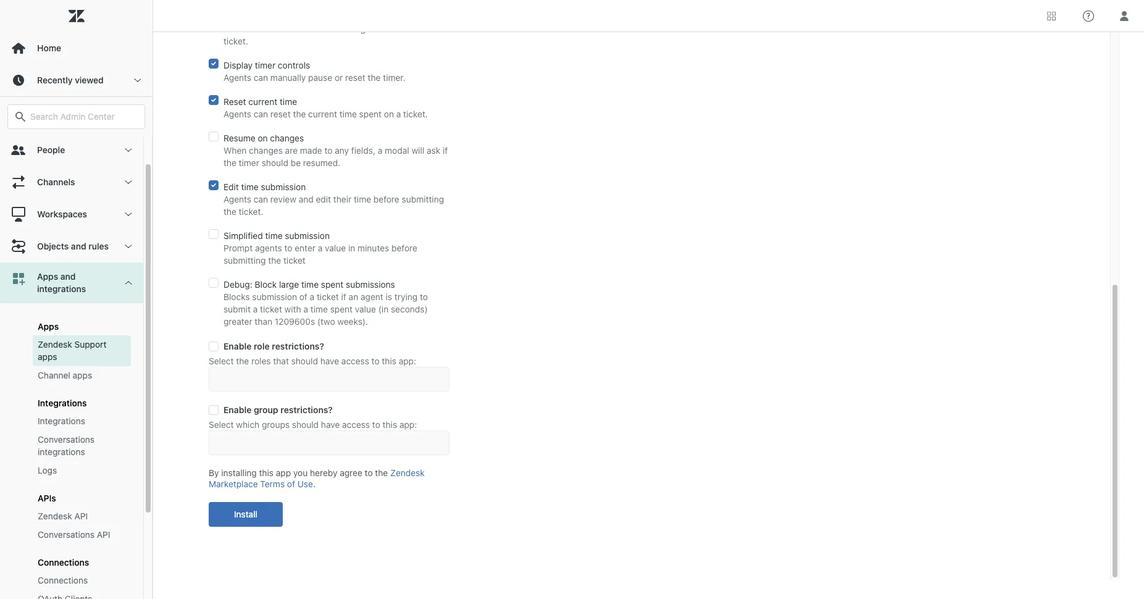 Task type: locate. For each thing, give the bounding box(es) containing it.
workspaces
[[37, 209, 87, 219]]

1 vertical spatial apps
[[73, 370, 92, 381]]

conversations inside 'conversations integrations' element
[[38, 434, 95, 445]]

integrations up conversations integrations
[[38, 416, 85, 426]]

tree containing people
[[0, 134, 153, 599]]

2 zendesk from the top
[[38, 511, 72, 522]]

0 vertical spatial api
[[74, 511, 88, 522]]

integrations inside dropdown button
[[37, 284, 86, 294]]

integrations
[[38, 398, 87, 408], [38, 416, 85, 426]]

conversations integrations link
[[33, 431, 131, 462]]

conversations
[[38, 434, 95, 445], [38, 530, 95, 540]]

apps and integrations
[[37, 271, 86, 294]]

0 vertical spatial integrations element
[[38, 398, 87, 408]]

2 conversations from the top
[[38, 530, 95, 540]]

1 vertical spatial apps
[[38, 321, 59, 332]]

tree item
[[0, 263, 143, 599]]

recently
[[37, 75, 73, 85]]

none search field inside primary 'element'
[[1, 104, 151, 129]]

1 vertical spatial integrations
[[38, 447, 85, 457]]

api down zendesk api link
[[97, 530, 110, 540]]

integrations up logs
[[38, 447, 85, 457]]

connections for second connections element
[[38, 575, 88, 586]]

api for conversations api
[[97, 530, 110, 540]]

channel apps link
[[33, 366, 131, 385]]

1 zendesk from the top
[[38, 339, 72, 350]]

channels button
[[0, 166, 143, 198]]

apps inside group
[[38, 321, 59, 332]]

1 vertical spatial and
[[60, 271, 76, 282]]

channel
[[38, 370, 70, 381]]

recently viewed
[[37, 75, 104, 85]]

conversations for integrations
[[38, 434, 95, 445]]

0 vertical spatial connections element
[[38, 557, 89, 568]]

and down objects and rules dropdown button in the top left of the page
[[60, 271, 76, 282]]

0 horizontal spatial apps
[[38, 352, 57, 362]]

objects and rules
[[37, 241, 109, 251]]

0 vertical spatial integrations
[[37, 284, 86, 294]]

api
[[74, 511, 88, 522], [97, 530, 110, 540]]

0 horizontal spatial api
[[74, 511, 88, 522]]

0 vertical spatial apps
[[38, 352, 57, 362]]

conversations integrations
[[38, 434, 95, 457]]

integrations element up conversations integrations
[[38, 415, 85, 428]]

None search field
[[1, 104, 151, 129]]

zendesk inside zendesk api element
[[38, 511, 72, 522]]

zendesk down apps element
[[38, 339, 72, 350]]

zendesk api element
[[38, 510, 88, 523]]

conversations inside conversations api element
[[38, 530, 95, 540]]

zendesk api
[[38, 511, 88, 522]]

connections element up oauth clients element
[[38, 575, 88, 587]]

apps
[[38, 352, 57, 362], [73, 370, 92, 381]]

1 connections from the top
[[38, 557, 89, 568]]

0 vertical spatial integrations
[[38, 398, 87, 408]]

1 vertical spatial conversations
[[38, 530, 95, 540]]

connections link
[[33, 572, 131, 590]]

integrations
[[37, 284, 86, 294], [38, 447, 85, 457]]

zendesk inside zendesk support apps
[[38, 339, 72, 350]]

people button
[[0, 134, 143, 166]]

1 horizontal spatial api
[[97, 530, 110, 540]]

integrations up integrations link
[[38, 398, 87, 408]]

logs
[[38, 465, 57, 476]]

integrations up apps element
[[37, 284, 86, 294]]

conversations down zendesk api element
[[38, 530, 95, 540]]

1 vertical spatial connections element
[[38, 575, 88, 587]]

integrations element
[[38, 398, 87, 408], [38, 415, 85, 428]]

and
[[71, 241, 86, 251], [60, 271, 76, 282]]

conversations api element
[[38, 529, 110, 541]]

0 vertical spatial apps
[[37, 271, 58, 282]]

1 vertical spatial connections
[[38, 575, 88, 586]]

0 vertical spatial conversations
[[38, 434, 95, 445]]

conversations down integrations link
[[38, 434, 95, 445]]

apps and integrations button
[[0, 263, 143, 303]]

2 integrations element from the top
[[38, 415, 85, 428]]

api up conversations api link at left bottom
[[74, 511, 88, 522]]

1 integrations element from the top
[[38, 398, 87, 408]]

zendesk
[[38, 339, 72, 350], [38, 511, 72, 522]]

tree
[[0, 134, 153, 599]]

1 connections element from the top
[[38, 557, 89, 568]]

0 vertical spatial zendesk
[[38, 339, 72, 350]]

workspaces button
[[0, 198, 143, 230]]

recently viewed button
[[0, 64, 153, 96]]

integrations for 1st integrations element from the top
[[38, 398, 87, 408]]

apps down objects
[[37, 271, 58, 282]]

zendesk down 'apis' element
[[38, 511, 72, 522]]

apps inside apps and integrations
[[37, 271, 58, 282]]

1 vertical spatial zendesk
[[38, 511, 72, 522]]

connections up oauth clients element
[[38, 575, 88, 586]]

viewed
[[75, 75, 104, 85]]

tree item containing apps and integrations
[[0, 263, 143, 599]]

connections
[[38, 557, 89, 568], [38, 575, 88, 586]]

objects
[[37, 241, 69, 251]]

primary element
[[0, 0, 153, 599]]

1 vertical spatial integrations element
[[38, 415, 85, 428]]

0 vertical spatial connections
[[38, 557, 89, 568]]

conversations api
[[38, 530, 110, 540]]

0 vertical spatial and
[[71, 241, 86, 251]]

apps and integrations group
[[0, 303, 143, 599]]

apps inside zendesk support apps
[[38, 352, 57, 362]]

apis element
[[38, 493, 56, 504]]

1 vertical spatial api
[[97, 530, 110, 540]]

and inside apps and integrations
[[60, 271, 76, 282]]

and left rules
[[71, 241, 86, 251]]

apps up zendesk support apps in the bottom left of the page
[[38, 321, 59, 332]]

connections element
[[38, 557, 89, 568], [38, 575, 88, 587]]

2 connections from the top
[[38, 575, 88, 586]]

oauth clients element
[[38, 593, 92, 599]]

integrations element up integrations link
[[38, 398, 87, 408]]

channels
[[37, 177, 75, 187]]

1 integrations from the top
[[38, 398, 87, 408]]

zendesk for zendesk api
[[38, 511, 72, 522]]

connections up connections link
[[38, 557, 89, 568]]

1 conversations from the top
[[38, 434, 95, 445]]

apps down zendesk support apps element
[[73, 370, 92, 381]]

and inside dropdown button
[[71, 241, 86, 251]]

1 vertical spatial integrations
[[38, 416, 85, 426]]

api for zendesk api
[[74, 511, 88, 522]]

apps up channel
[[38, 352, 57, 362]]

connections element up connections link
[[38, 557, 89, 568]]

connections for first connections element from the top
[[38, 557, 89, 568]]

2 integrations from the top
[[38, 416, 85, 426]]

apps
[[37, 271, 58, 282], [38, 321, 59, 332]]

conversations for api
[[38, 530, 95, 540]]



Task type: describe. For each thing, give the bounding box(es) containing it.
and for objects
[[71, 241, 86, 251]]

zendesk api link
[[33, 507, 131, 526]]

user menu image
[[1117, 8, 1133, 24]]

logs link
[[33, 462, 131, 480]]

zendesk support apps element
[[38, 339, 126, 363]]

integrations inside conversations integrations
[[38, 447, 85, 457]]

people
[[37, 145, 65, 155]]

Search Admin Center field
[[30, 111, 137, 122]]

tree item inside primary 'element'
[[0, 263, 143, 599]]

integrations for 1st integrations element from the bottom
[[38, 416, 85, 426]]

apps for apps element
[[38, 321, 59, 332]]

and for apps
[[60, 271, 76, 282]]

conversations api link
[[33, 526, 131, 544]]

apps element
[[38, 321, 59, 332]]

help image
[[1084, 10, 1095, 21]]

apps for apps and integrations
[[37, 271, 58, 282]]

home button
[[0, 32, 153, 64]]

zendesk support apps link
[[33, 336, 131, 366]]

zendesk products image
[[1048, 11, 1057, 20]]

zendesk for zendesk support apps
[[38, 339, 72, 350]]

zendesk support apps
[[38, 339, 107, 362]]

channel apps element
[[38, 370, 92, 382]]

channel apps
[[38, 370, 92, 381]]

logs element
[[38, 465, 57, 477]]

integrations link
[[33, 412, 131, 431]]

conversations integrations element
[[38, 434, 126, 458]]

rules
[[89, 241, 109, 251]]

objects and rules button
[[0, 230, 143, 263]]

apis
[[38, 493, 56, 504]]

home
[[37, 43, 61, 53]]

tree inside primary 'element'
[[0, 134, 153, 599]]

1 horizontal spatial apps
[[73, 370, 92, 381]]

2 connections element from the top
[[38, 575, 88, 587]]

support
[[74, 339, 107, 350]]



Task type: vqa. For each thing, say whether or not it's contained in the screenshot.
garcia
no



